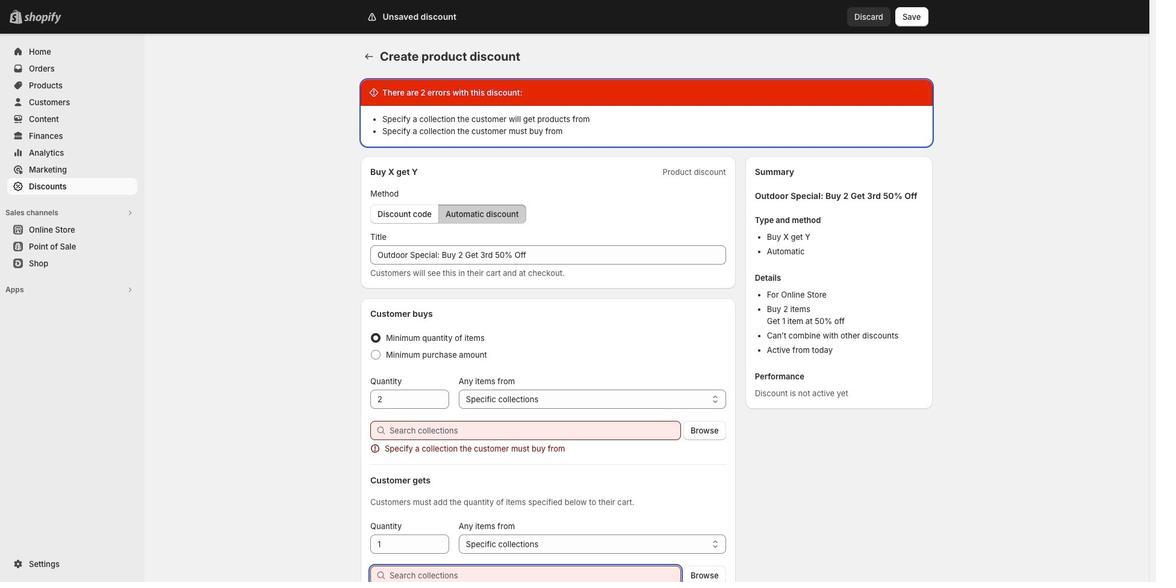 Task type: describe. For each thing, give the bounding box(es) containing it.
shopify image
[[24, 12, 61, 24]]



Task type: vqa. For each thing, say whether or not it's contained in the screenshot.
Search collections text field
yes



Task type: locate. For each thing, give the bounding box(es) containing it.
1 vertical spatial search collections text field
[[390, 567, 681, 583]]

1 search collections text field from the top
[[390, 422, 681, 441]]

2 search collections text field from the top
[[390, 567, 681, 583]]

0 vertical spatial search collections text field
[[390, 422, 681, 441]]

Search collections text field
[[390, 422, 681, 441], [390, 567, 681, 583]]

None text field
[[370, 246, 726, 265]]

None text field
[[370, 390, 449, 409], [370, 535, 449, 555], [370, 390, 449, 409], [370, 535, 449, 555]]



